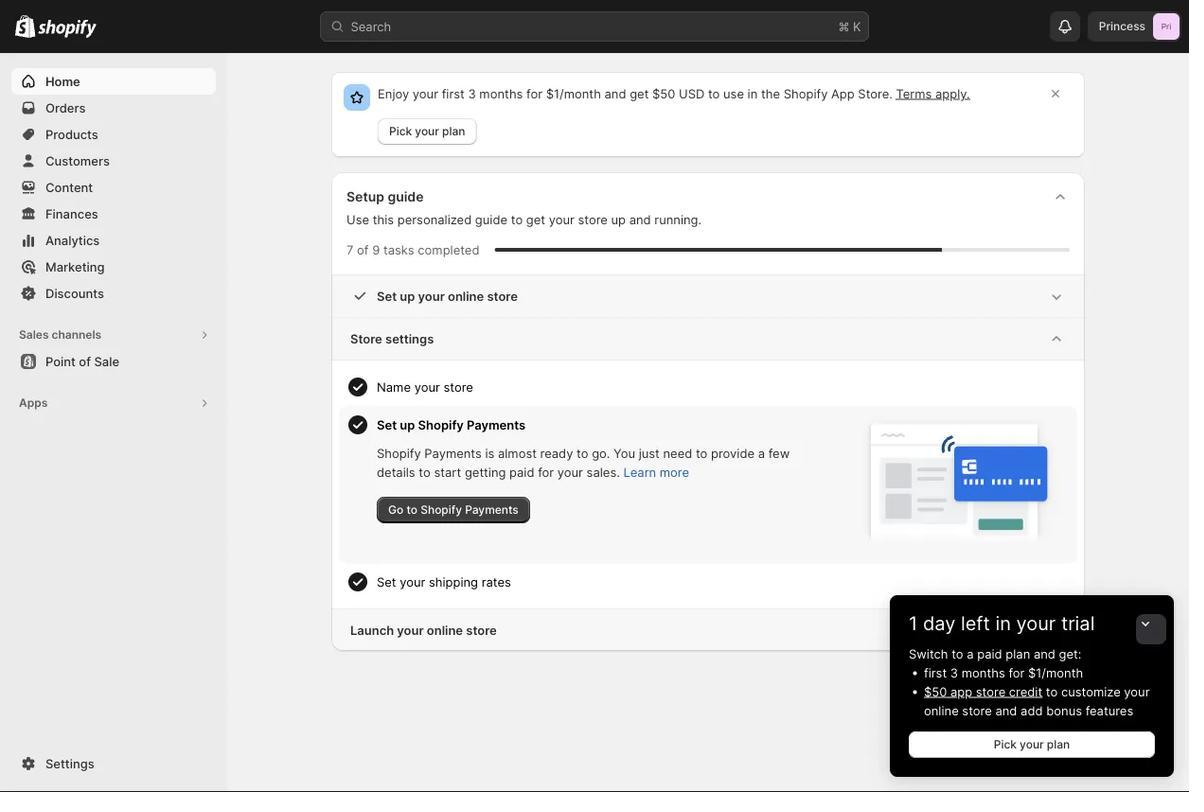 Task type: locate. For each thing, give the bounding box(es) containing it.
1 horizontal spatial $1/month
[[1028, 666, 1083, 680]]

a down left
[[967, 647, 974, 661]]

0 horizontal spatial pick your plan
[[389, 124, 465, 138]]

payments down getting
[[465, 503, 519, 517]]

pick your plan for top pick your plan link
[[389, 124, 465, 138]]

online for to customize your online store and add bonus features
[[924, 703, 959, 718]]

payments up start at the bottom left of page
[[424, 446, 482, 461]]

1 horizontal spatial of
[[357, 242, 369, 257]]

2 vertical spatial online
[[924, 703, 959, 718]]

0 vertical spatial plan
[[442, 124, 465, 138]]

0 vertical spatial months
[[479, 86, 523, 101]]

2 vertical spatial up
[[400, 418, 415, 432]]

$1/month
[[546, 86, 601, 101], [1028, 666, 1083, 680]]

launch your online store
[[350, 623, 497, 638]]

up inside set up shopify payments dropdown button
[[400, 418, 415, 432]]

1 horizontal spatial $50
[[924, 684, 947, 699]]

pick your plan link down add
[[909, 732, 1155, 758]]

online down app
[[924, 703, 959, 718]]

up down name
[[400, 418, 415, 432]]

$50 left usd in the right of the page
[[652, 86, 675, 101]]

and left get:
[[1034, 647, 1056, 661]]

0 horizontal spatial pick
[[389, 124, 412, 138]]

credit
[[1009, 684, 1043, 699]]

first inside 1 day left in your trial element
[[924, 666, 947, 680]]

1 vertical spatial a
[[967, 647, 974, 661]]

1 day left in your trial element
[[890, 645, 1174, 777]]

1 vertical spatial pick your plan link
[[909, 732, 1155, 758]]

provide
[[711, 446, 755, 461]]

pick your plan link inside 1 day left in your trial element
[[909, 732, 1155, 758]]

plan up the first 3 months for $1/month
[[1006, 647, 1030, 661]]

pick down enjoy
[[389, 124, 412, 138]]

finances
[[45, 206, 98, 221]]

shopify image
[[15, 15, 35, 38], [38, 19, 97, 38]]

1 vertical spatial pick your plan
[[994, 738, 1070, 752]]

1 vertical spatial get
[[526, 212, 545, 227]]

online down completed
[[448, 289, 484, 303]]

1 vertical spatial up
[[400, 289, 415, 303]]

finances link
[[11, 201, 216, 227]]

0 horizontal spatial of
[[79, 354, 91, 369]]

to inside to customize your online store and add bonus features
[[1046, 684, 1058, 699]]

shipping
[[429, 575, 478, 589]]

trial
[[1061, 612, 1095, 635]]

online down 'set your shipping rates'
[[427, 623, 463, 638]]

0 vertical spatial a
[[758, 446, 765, 461]]

first right enjoy
[[442, 86, 465, 101]]

⌘
[[838, 19, 850, 34]]

the
[[761, 86, 780, 101]]

store inside to customize your online store and add bonus features
[[962, 703, 992, 718]]

pick inside 1 day left in your trial element
[[994, 738, 1017, 752]]

months inside 1 day left in your trial element
[[962, 666, 1005, 680]]

1 vertical spatial pick
[[994, 738, 1017, 752]]

0 vertical spatial guide
[[388, 189, 424, 205]]

0 horizontal spatial guide
[[388, 189, 424, 205]]

name your store
[[377, 380, 473, 394]]

1 vertical spatial 3
[[950, 666, 958, 680]]

to left start at the bottom left of page
[[419, 465, 431, 480]]

1 horizontal spatial months
[[962, 666, 1005, 680]]

and left running.
[[629, 212, 651, 227]]

pick your plan link down enjoy
[[378, 118, 477, 145]]

customers
[[45, 153, 110, 168]]

shopify
[[784, 86, 828, 101], [418, 418, 464, 432], [377, 446, 421, 461], [421, 503, 462, 517]]

just
[[639, 446, 660, 461]]

of left sale
[[79, 354, 91, 369]]

1 vertical spatial guide
[[475, 212, 508, 227]]

channels
[[52, 328, 101, 342]]

7 of 9 tasks completed
[[347, 242, 480, 257]]

your inside shopify payments is almost ready to go. you just need to provide a few details to start getting paid for your sales.
[[557, 465, 583, 480]]

$50 app store credit link
[[924, 684, 1043, 699]]

to right the personalized
[[511, 212, 523, 227]]

your
[[413, 86, 438, 101], [415, 124, 439, 138], [549, 212, 574, 227], [418, 289, 445, 303], [414, 380, 440, 394], [557, 465, 583, 480], [400, 575, 425, 589], [1016, 612, 1056, 635], [397, 623, 424, 638], [1124, 684, 1150, 699], [1020, 738, 1044, 752]]

guide
[[388, 189, 424, 205], [475, 212, 508, 227]]

online for set up your online store
[[448, 289, 484, 303]]

0 horizontal spatial paid
[[509, 465, 534, 480]]

of right 7 on the top left of page
[[357, 242, 369, 257]]

sales channels button
[[11, 322, 216, 348]]

set up launch
[[377, 575, 396, 589]]

guide up completed
[[475, 212, 508, 227]]

0 horizontal spatial $1/month
[[546, 86, 601, 101]]

1 horizontal spatial get
[[630, 86, 649, 101]]

set for set up your online store
[[377, 289, 397, 303]]

1 horizontal spatial pick
[[994, 738, 1017, 752]]

up left running.
[[611, 212, 626, 227]]

go
[[388, 503, 404, 517]]

set down name
[[377, 418, 397, 432]]

payments inside dropdown button
[[467, 418, 526, 432]]

set up store settings
[[377, 289, 397, 303]]

shopify inside shopify payments is almost ready to go. you just need to provide a few details to start getting paid for your sales.
[[377, 446, 421, 461]]

1 horizontal spatial shopify image
[[38, 19, 97, 38]]

1 vertical spatial paid
[[977, 647, 1002, 661]]

set
[[377, 289, 397, 303], [377, 418, 397, 432], [377, 575, 396, 589]]

0 horizontal spatial pick your plan link
[[378, 118, 477, 145]]

1 horizontal spatial first
[[924, 666, 947, 680]]

for
[[526, 86, 543, 101], [538, 465, 554, 480], [1009, 666, 1025, 680]]

enjoy your first 3 months for $1/month and get $50 usd to use in the shopify app store. terms apply.
[[378, 86, 970, 101]]

up
[[611, 212, 626, 227], [400, 289, 415, 303], [400, 418, 415, 432]]

set inside dropdown button
[[377, 418, 397, 432]]

paid down the almost
[[509, 465, 534, 480]]

store
[[578, 212, 608, 227], [487, 289, 518, 303], [443, 380, 473, 394], [466, 623, 497, 638], [976, 684, 1006, 699], [962, 703, 992, 718]]

0 vertical spatial paid
[[509, 465, 534, 480]]

paid up the first 3 months for $1/month
[[977, 647, 1002, 661]]

plan down the bonus
[[1047, 738, 1070, 752]]

up up settings
[[400, 289, 415, 303]]

3 up app
[[950, 666, 958, 680]]

pick your plan inside 1 day left in your trial element
[[994, 738, 1070, 752]]

store down $50 app store credit
[[962, 703, 992, 718]]

0 horizontal spatial get
[[526, 212, 545, 227]]

set for set up shopify payments
[[377, 418, 397, 432]]

1 horizontal spatial pick your plan
[[994, 738, 1070, 752]]

2 horizontal spatial plan
[[1047, 738, 1070, 752]]

enjoy
[[378, 86, 409, 101]]

2 set from the top
[[377, 418, 397, 432]]

1 vertical spatial months
[[962, 666, 1005, 680]]

rates
[[482, 575, 511, 589]]

1 vertical spatial $1/month
[[1028, 666, 1083, 680]]

store down use this personalized guide to get your store up and running.
[[487, 289, 518, 303]]

0 vertical spatial pick your plan
[[389, 124, 465, 138]]

0 vertical spatial online
[[448, 289, 484, 303]]

sale
[[94, 354, 119, 369]]

1 horizontal spatial pick your plan link
[[909, 732, 1155, 758]]

0 horizontal spatial plan
[[442, 124, 465, 138]]

0 vertical spatial set
[[377, 289, 397, 303]]

1 vertical spatial for
[[538, 465, 554, 480]]

settings
[[385, 331, 434, 346]]

to right need
[[696, 446, 708, 461]]

plan up the personalized
[[442, 124, 465, 138]]

0 horizontal spatial a
[[758, 446, 765, 461]]

pick your plan for pick your plan link within 1 day left in your trial element
[[994, 738, 1070, 752]]

0 horizontal spatial shopify image
[[15, 15, 35, 38]]

1 vertical spatial in
[[995, 612, 1011, 635]]

1 horizontal spatial 3
[[950, 666, 958, 680]]

start
[[434, 465, 461, 480]]

name
[[377, 380, 411, 394]]

0 vertical spatial $50
[[652, 86, 675, 101]]

0 vertical spatial of
[[357, 242, 369, 257]]

use this personalized guide to get your store up and running.
[[347, 212, 702, 227]]

first down switch
[[924, 666, 947, 680]]

2 vertical spatial payments
[[465, 503, 519, 517]]

learn more
[[623, 465, 689, 480]]

up inside set up your online store dropdown button
[[400, 289, 415, 303]]

0 horizontal spatial 3
[[468, 86, 476, 101]]

paid
[[509, 465, 534, 480], [977, 647, 1002, 661]]

to left 'go.'
[[577, 446, 588, 461]]

0 vertical spatial for
[[526, 86, 543, 101]]

set your shipping rates button
[[377, 563, 1070, 601]]

payments inside shopify payments is almost ready to go. you just need to provide a few details to start getting paid for your sales.
[[424, 446, 482, 461]]

2 vertical spatial set
[[377, 575, 396, 589]]

plan
[[442, 124, 465, 138], [1006, 647, 1030, 661], [1047, 738, 1070, 752]]

for inside 1 day left in your trial element
[[1009, 666, 1025, 680]]

to right 'go'
[[407, 503, 418, 517]]

use
[[347, 212, 369, 227]]

$50 left app
[[924, 684, 947, 699]]

1 vertical spatial set
[[377, 418, 397, 432]]

get:
[[1059, 647, 1082, 661]]

7
[[347, 242, 354, 257]]

0 horizontal spatial in
[[748, 86, 758, 101]]

pick your plan link
[[378, 118, 477, 145], [909, 732, 1155, 758]]

3 set from the top
[[377, 575, 396, 589]]

1 horizontal spatial plan
[[1006, 647, 1030, 661]]

launch
[[350, 623, 394, 638]]

in left the
[[748, 86, 758, 101]]

almost
[[498, 446, 537, 461]]

store
[[350, 331, 382, 346]]

of for sale
[[79, 354, 91, 369]]

shopify down the name your store on the left top of page
[[418, 418, 464, 432]]

pick for top pick your plan link
[[389, 124, 412, 138]]

pick
[[389, 124, 412, 138], [994, 738, 1017, 752]]

go.
[[592, 446, 610, 461]]

paid inside 1 day left in your trial element
[[977, 647, 1002, 661]]

a inside shopify payments is almost ready to go. you just need to provide a few details to start getting paid for your sales.
[[758, 446, 765, 461]]

features
[[1086, 703, 1133, 718]]

3 right enjoy
[[468, 86, 476, 101]]

a left few
[[758, 446, 765, 461]]

online inside to customize your online store and add bonus features
[[924, 703, 959, 718]]

pick your plan down enjoy
[[389, 124, 465, 138]]

a
[[758, 446, 765, 461], [967, 647, 974, 661]]

1 horizontal spatial paid
[[977, 647, 1002, 661]]

1 horizontal spatial a
[[967, 647, 974, 661]]

your inside to customize your online store and add bonus features
[[1124, 684, 1150, 699]]

set up your online store button
[[331, 276, 1085, 317]]

pick down to customize your online store and add bonus features
[[994, 738, 1017, 752]]

of inside button
[[79, 354, 91, 369]]

in right left
[[995, 612, 1011, 635]]

in inside dropdown button
[[995, 612, 1011, 635]]

discounts link
[[11, 280, 216, 307]]

1 vertical spatial of
[[79, 354, 91, 369]]

1 set from the top
[[377, 289, 397, 303]]

1 horizontal spatial in
[[995, 612, 1011, 635]]

0 vertical spatial pick
[[389, 124, 412, 138]]

set up shopify payments
[[377, 418, 526, 432]]

1 vertical spatial first
[[924, 666, 947, 680]]

ready
[[540, 446, 573, 461]]

pick your plan down add
[[994, 738, 1070, 752]]

1 vertical spatial payments
[[424, 446, 482, 461]]

2 vertical spatial for
[[1009, 666, 1025, 680]]

day
[[923, 612, 956, 635]]

shopify up details
[[377, 446, 421, 461]]

payments up is
[[467, 418, 526, 432]]

3 inside 1 day left in your trial element
[[950, 666, 958, 680]]

0 vertical spatial pick your plan link
[[378, 118, 477, 145]]

2 vertical spatial plan
[[1047, 738, 1070, 752]]

1 vertical spatial $50
[[924, 684, 947, 699]]

a inside 1 day left in your trial element
[[967, 647, 974, 661]]

to up the bonus
[[1046, 684, 1058, 699]]

few
[[768, 446, 790, 461]]

for inside shopify payments is almost ready to go. you just need to provide a few details to start getting paid for your sales.
[[538, 465, 554, 480]]

and left add
[[995, 703, 1017, 718]]

0 vertical spatial payments
[[467, 418, 526, 432]]

0 vertical spatial first
[[442, 86, 465, 101]]

getting
[[465, 465, 506, 480]]

1 day left in your trial
[[909, 612, 1095, 635]]

setup
[[347, 189, 384, 205]]

guide up this
[[388, 189, 424, 205]]



Task type: describe. For each thing, give the bounding box(es) containing it.
0 horizontal spatial $50
[[652, 86, 675, 101]]

you
[[614, 446, 635, 461]]

terms apply. link
[[896, 86, 970, 101]]

plan for pick your plan link within 1 day left in your trial element
[[1047, 738, 1070, 752]]

need
[[663, 446, 692, 461]]

products
[[45, 127, 98, 142]]

bonus
[[1046, 703, 1082, 718]]

launch your online store button
[[331, 610, 1085, 651]]

0 vertical spatial 3
[[468, 86, 476, 101]]

$1/month inside 1 day left in your trial element
[[1028, 666, 1083, 680]]

analytics
[[45, 233, 100, 248]]

usd
[[679, 86, 705, 101]]

app
[[831, 86, 855, 101]]

this
[[373, 212, 394, 227]]

running.
[[654, 212, 702, 227]]

to right switch
[[952, 647, 963, 661]]

$50 inside 1 day left in your trial element
[[924, 684, 947, 699]]

0 vertical spatial get
[[630, 86, 649, 101]]

setup guide
[[347, 189, 424, 205]]

0 vertical spatial in
[[748, 86, 758, 101]]

1 vertical spatial online
[[427, 623, 463, 638]]

payments for set up shopify payments
[[467, 418, 526, 432]]

learn
[[623, 465, 656, 480]]

shopify payments is almost ready to go. you just need to provide a few details to start getting paid for your sales.
[[377, 446, 790, 480]]

store down rates at the bottom
[[466, 623, 497, 638]]

and inside to customize your online store and add bonus features
[[995, 703, 1017, 718]]

k
[[853, 19, 861, 34]]

analytics link
[[11, 227, 216, 254]]

name your store button
[[377, 368, 1070, 406]]

1 horizontal spatial guide
[[475, 212, 508, 227]]

learn more link
[[623, 465, 689, 480]]

9
[[372, 242, 380, 257]]

marketing link
[[11, 254, 216, 280]]

princess
[[1099, 19, 1146, 33]]

apply.
[[935, 86, 970, 101]]

add
[[1021, 703, 1043, 718]]

point of sale button
[[0, 348, 227, 375]]

shopify inside dropdown button
[[418, 418, 464, 432]]

terms
[[896, 86, 932, 101]]

payments for go to shopify payments
[[465, 503, 519, 517]]

1 vertical spatial plan
[[1006, 647, 1030, 661]]

store left running.
[[578, 212, 608, 227]]

store settings
[[350, 331, 434, 346]]

0 vertical spatial $1/month
[[546, 86, 601, 101]]

0 horizontal spatial first
[[442, 86, 465, 101]]

store settings button
[[331, 318, 1085, 360]]

1 day left in your trial button
[[890, 596, 1174, 635]]

apps
[[19, 396, 48, 410]]

completed
[[418, 242, 480, 257]]

content link
[[11, 174, 216, 201]]

is
[[485, 446, 494, 461]]

set for set your shipping rates
[[377, 575, 396, 589]]

first 3 months for $1/month
[[924, 666, 1083, 680]]

products link
[[11, 121, 216, 148]]

app
[[951, 684, 972, 699]]

⌘ k
[[838, 19, 861, 34]]

use
[[723, 86, 744, 101]]

up for set up shopify payments
[[400, 418, 415, 432]]

of for 9
[[357, 242, 369, 257]]

settings link
[[11, 751, 216, 777]]

store.
[[858, 86, 893, 101]]

to customize your online store and add bonus features
[[924, 684, 1150, 718]]

set up shopify payments element
[[377, 444, 827, 524]]

orders
[[45, 100, 86, 115]]

shopify down start at the bottom left of page
[[421, 503, 462, 517]]

shopify right the
[[784, 86, 828, 101]]

orders link
[[11, 95, 216, 121]]

sales channels
[[19, 328, 101, 342]]

home
[[45, 74, 80, 89]]

switch
[[909, 647, 948, 661]]

personalized
[[397, 212, 472, 227]]

and left usd in the right of the page
[[605, 86, 626, 101]]

point
[[45, 354, 76, 369]]

set your shipping rates
[[377, 575, 511, 589]]

set up shopify payments button
[[377, 406, 827, 444]]

store up the set up shopify payments
[[443, 380, 473, 394]]

princess image
[[1153, 13, 1180, 40]]

customize
[[1061, 684, 1121, 699]]

marketing
[[45, 259, 105, 274]]

set up your online store
[[377, 289, 518, 303]]

$50 app store credit
[[924, 684, 1043, 699]]

more
[[660, 465, 689, 480]]

pick for pick your plan link within 1 day left in your trial element
[[994, 738, 1017, 752]]

home link
[[11, 68, 216, 95]]

to left the use
[[708, 86, 720, 101]]

up for set up your online store
[[400, 289, 415, 303]]

customers link
[[11, 148, 216, 174]]

point of sale link
[[11, 348, 216, 375]]

paid inside shopify payments is almost ready to go. you just need to provide a few details to start getting paid for your sales.
[[509, 465, 534, 480]]

content
[[45, 180, 93, 195]]

sales
[[19, 328, 49, 342]]

search
[[351, 19, 391, 34]]

details
[[377, 465, 415, 480]]

point of sale
[[45, 354, 119, 369]]

left
[[961, 612, 990, 635]]

apps button
[[11, 390, 216, 417]]

1
[[909, 612, 918, 635]]

store down the first 3 months for $1/month
[[976, 684, 1006, 699]]

plan for top pick your plan link
[[442, 124, 465, 138]]

settings
[[45, 756, 94, 771]]

go to shopify payments link
[[377, 497, 530, 524]]

go to shopify payments
[[388, 503, 519, 517]]

tasks
[[383, 242, 414, 257]]

switch to a paid plan and get:
[[909, 647, 1082, 661]]

0 horizontal spatial months
[[479, 86, 523, 101]]

0 vertical spatial up
[[611, 212, 626, 227]]



Task type: vqa. For each thing, say whether or not it's contained in the screenshot.
Line chart image
no



